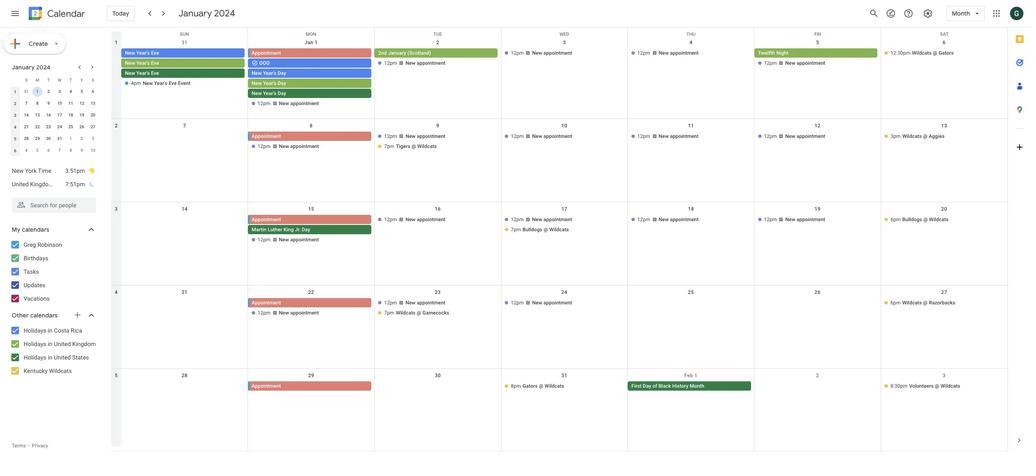 Task type: describe. For each thing, give the bounding box(es) containing it.
terms – privacy
[[12, 444, 48, 449]]

appointment inside appointment martin luther king jr. day
[[252, 217, 281, 223]]

night
[[777, 50, 789, 56]]

holidays in costa rica
[[24, 328, 82, 334]]

terms link
[[12, 444, 26, 449]]

list item containing new york time
[[12, 164, 95, 178]]

16 inside grid
[[435, 206, 441, 212]]

my calendars list
[[2, 238, 104, 306]]

27 element
[[88, 122, 98, 132]]

in for states
[[48, 355, 52, 361]]

1 horizontal spatial 24
[[562, 290, 568, 296]]

18 element
[[66, 110, 76, 120]]

1 horizontal spatial 2024
[[214, 8, 235, 19]]

6pm wildcats @ razorbacks
[[891, 300, 956, 306]]

new year's eve new year's eve new year's eve
[[125, 50, 159, 76]]

31 left 1 cell
[[24, 89, 29, 94]]

history
[[673, 384, 689, 390]]

12 element
[[77, 99, 87, 109]]

1 inside cell
[[36, 89, 39, 94]]

martin luther king jr. day button
[[248, 225, 371, 235]]

8pm
[[511, 384, 521, 390]]

6pm bulldogs @ wildcats
[[891, 217, 949, 223]]

11 element
[[66, 99, 76, 109]]

1 horizontal spatial 9
[[81, 148, 83, 153]]

8:30pm
[[891, 384, 908, 390]]

king
[[284, 227, 294, 233]]

7pm wildcats @ gamecocks
[[384, 310, 449, 316]]

26 inside grid
[[815, 290, 821, 296]]

8:30pm volunteers @ wildcats
[[891, 384, 961, 390]]

31 down sun
[[182, 40, 188, 45]]

kentucky wildcats
[[24, 368, 72, 375]]

25 inside grid
[[688, 290, 694, 296]]

11 inside grid
[[688, 123, 694, 129]]

february 9 element
[[77, 146, 87, 156]]

3 new year's day button from the top
[[248, 89, 371, 98]]

@ for 8:30pm volunteers @ wildcats
[[935, 384, 940, 390]]

1 vertical spatial 22
[[308, 290, 314, 296]]

9 inside grid
[[436, 123, 439, 129]]

2 new year's day button from the top
[[248, 79, 371, 88]]

2nd january (scotland)
[[378, 50, 431, 56]]

black
[[659, 384, 671, 390]]

ooo
[[259, 60, 270, 66]]

6pm for 6pm bulldogs @ wildcats
[[891, 217, 901, 223]]

0 vertical spatial gators
[[939, 50, 954, 56]]

february 2 element
[[77, 134, 87, 144]]

jr.
[[295, 227, 301, 233]]

6 left the february 4 element
[[14, 148, 16, 153]]

Search for people text field
[[17, 198, 91, 213]]

15 inside january 2024 grid
[[35, 113, 40, 118]]

costa
[[54, 328, 69, 334]]

1 vertical spatial january 2024
[[12, 64, 50, 71]]

today
[[112, 10, 129, 17]]

@ for 6pm bulldogs @ wildcats
[[924, 217, 928, 223]]

gamecocks
[[423, 310, 449, 316]]

19 inside 19 element
[[80, 113, 84, 118]]

calendars for my calendars
[[22, 226, 49, 234]]

8 inside grid
[[310, 123, 313, 129]]

appointment for 8
[[252, 134, 281, 139]]

event
[[178, 80, 190, 86]]

appointment button for 22
[[250, 299, 371, 308]]

3:51pm
[[65, 168, 85, 174]]

my calendars button
[[2, 223, 104, 237]]

11 inside row group
[[68, 101, 73, 106]]

2 vertical spatial 7
[[58, 148, 61, 153]]

february 5 element
[[32, 146, 43, 156]]

f
[[81, 78, 83, 82]]

26 inside row
[[80, 125, 84, 129]]

time for kingdom
[[55, 181, 68, 188]]

1 new year's day button from the top
[[248, 69, 371, 78]]

25 element
[[66, 122, 76, 132]]

1 vertical spatial 28
[[182, 373, 188, 379]]

february 4 element
[[21, 146, 31, 156]]

mon
[[306, 32, 316, 37]]

sun
[[180, 32, 189, 37]]

28 element
[[21, 134, 31, 144]]

create button
[[3, 34, 66, 54]]

first day of black history month
[[632, 384, 705, 390]]

5 appointment button from the top
[[250, 382, 371, 391]]

7:51pm
[[65, 181, 85, 188]]

rica
[[71, 328, 82, 334]]

13 inside row group
[[91, 101, 95, 106]]

1 new year's eve button from the top
[[121, 48, 245, 58]]

30 element
[[44, 134, 54, 144]]

2nd
[[378, 50, 387, 56]]

1 right jan at the top left of page
[[315, 40, 318, 45]]

privacy
[[32, 444, 48, 449]]

day inside appointment martin luther king jr. day
[[302, 227, 310, 233]]

wed
[[560, 32, 569, 37]]

fri
[[815, 32, 821, 37]]

row containing 2
[[111, 119, 1008, 203]]

21 element
[[21, 122, 31, 132]]

22 element
[[32, 122, 43, 132]]

3pm
[[891, 134, 901, 139]]

1 horizontal spatial 21
[[182, 290, 188, 296]]

appointment button for jan 1
[[250, 48, 371, 58]]

1 vertical spatial 12
[[815, 123, 821, 129]]

create
[[29, 40, 48, 48]]

december 31 element
[[21, 87, 31, 97]]

row containing 7
[[10, 98, 99, 110]]

new inside list item
[[12, 168, 24, 174]]

in for rica
[[48, 328, 52, 334]]

1 left february 2 element
[[70, 136, 72, 141]]

other calendars
[[12, 312, 58, 320]]

birthdays
[[24, 255, 48, 262]]

0 horizontal spatial gators
[[523, 384, 538, 390]]

united inside list item
[[12, 181, 29, 188]]

2 vertical spatial 8
[[70, 148, 72, 153]]

1 vertical spatial 29
[[308, 373, 314, 379]]

row containing 31
[[10, 86, 99, 98]]

my calendars
[[12, 226, 49, 234]]

february 7 element
[[55, 146, 65, 156]]

kingdom inside other calendars list
[[72, 341, 96, 348]]

(scotland)
[[408, 50, 431, 56]]

feb
[[685, 373, 693, 379]]

add other calendars image
[[73, 311, 82, 320]]

@ for 7pm tigers @ wildcats
[[412, 144, 416, 150]]

10 for february 10 element in the top left of the page
[[91, 148, 95, 153]]

united kingdom time 7:51pm
[[12, 181, 85, 188]]

other
[[12, 312, 29, 320]]

wildcats inside other calendars list
[[49, 368, 72, 375]]

aggies
[[929, 134, 945, 139]]

0 horizontal spatial 8
[[36, 101, 39, 106]]

february 6 element
[[44, 146, 54, 156]]

29 inside "element"
[[35, 136, 40, 141]]

@ for 8pm gators @ wildcats
[[539, 384, 544, 390]]

27 inside row
[[91, 125, 95, 129]]

razorbacks
[[929, 300, 956, 306]]

1 horizontal spatial 18
[[688, 206, 694, 212]]

settings menu image
[[923, 8, 933, 19]]

2nd january (scotland) button
[[375, 48, 498, 58]]

2 t from the left
[[70, 78, 72, 82]]

luther
[[268, 227, 282, 233]]

24 element
[[55, 122, 65, 132]]

row containing 21
[[10, 121, 99, 133]]

17 element
[[55, 110, 65, 120]]

12:30pm
[[891, 50, 911, 56]]

23 element
[[44, 122, 54, 132]]

3pm wildcats @ aggies
[[891, 134, 945, 139]]

thu
[[687, 32, 696, 37]]

1 horizontal spatial 20
[[942, 206, 948, 212]]

holidays for holidays in united states
[[24, 355, 46, 361]]

@ for 7pm wildcats @ gamecocks
[[417, 310, 421, 316]]

row containing sun
[[111, 27, 1008, 40]]

0 vertical spatial january 2024
[[178, 8, 235, 19]]

kentucky
[[24, 368, 48, 375]]

7pm bulldogs @ wildcats
[[511, 227, 569, 233]]

volunteers
[[910, 384, 934, 390]]

27 inside grid
[[942, 290, 948, 296]]

31 up 8pm gators @ wildcats
[[562, 373, 568, 379]]

1 right feb
[[695, 373, 698, 379]]

jan 1
[[305, 40, 318, 45]]

1 down today
[[115, 40, 118, 45]]

york
[[25, 168, 37, 174]]

tigers
[[396, 144, 410, 150]]

holidays in united kingdom
[[24, 341, 96, 348]]

bulldogs for 7pm
[[523, 227, 543, 233]]

7pm for 7pm bulldogs @ wildcats
[[511, 227, 521, 233]]

w
[[58, 78, 62, 82]]

6 up 13 element
[[92, 89, 94, 94]]

united for holidays in united states
[[54, 355, 71, 361]]

appointment for jan 1
[[252, 50, 281, 56]]

holidays for holidays in costa rica
[[24, 328, 46, 334]]

0 horizontal spatial 2024
[[36, 64, 50, 71]]

twelfth night
[[758, 50, 789, 56]]

main drawer image
[[10, 8, 20, 19]]

1 left december 31 element
[[14, 90, 16, 94]]

cell containing 2nd january (scotland)
[[375, 48, 501, 109]]

1 vertical spatial 15
[[308, 206, 314, 212]]

1 horizontal spatial january
[[178, 8, 212, 19]]

@ for 3pm wildcats @ aggies
[[924, 134, 928, 139]]

10 for 10 element on the left top of page
[[57, 101, 62, 106]]

today button
[[107, 3, 135, 24]]

holidays in united states
[[24, 355, 89, 361]]

8pm gators @ wildcats
[[511, 384, 564, 390]]

row containing 28
[[10, 133, 99, 145]]

january inside 'button'
[[388, 50, 406, 56]]

twelfth
[[758, 50, 775, 56]]



Task type: locate. For each thing, give the bounding box(es) containing it.
15
[[35, 113, 40, 118], [308, 206, 314, 212]]

february 1 element
[[66, 134, 76, 144]]

2024
[[214, 8, 235, 19], [36, 64, 50, 71]]

grid
[[111, 27, 1008, 453]]

6 left 'february 7' element
[[47, 148, 50, 153]]

row
[[111, 27, 1008, 40], [111, 36, 1008, 119], [10, 74, 99, 86], [10, 86, 99, 98], [10, 98, 99, 110], [10, 110, 99, 121], [111, 119, 1008, 203], [10, 121, 99, 133], [10, 133, 99, 145], [10, 145, 99, 157], [111, 203, 1008, 286], [111, 286, 1008, 369], [111, 369, 1008, 453]]

calendar
[[47, 8, 85, 20]]

holidays up kentucky
[[24, 355, 46, 361]]

s
[[25, 78, 28, 82], [92, 78, 94, 82]]

1 horizontal spatial 22
[[308, 290, 314, 296]]

1 vertical spatial 20
[[942, 206, 948, 212]]

2 in from the top
[[48, 341, 52, 348]]

13 right 12 element
[[91, 101, 95, 106]]

s right f
[[92, 78, 94, 82]]

0 vertical spatial 19
[[80, 113, 84, 118]]

0 vertical spatial january
[[178, 8, 212, 19]]

0 horizontal spatial 7
[[25, 101, 28, 106]]

1 horizontal spatial 26
[[815, 290, 821, 296]]

0 horizontal spatial 21
[[24, 125, 29, 129]]

7pm tigers @ wildcats
[[384, 144, 437, 150]]

appointment
[[544, 50, 572, 56], [670, 50, 699, 56], [417, 60, 446, 66], [797, 60, 826, 66], [290, 101, 319, 107], [417, 134, 446, 139], [544, 134, 572, 139], [670, 134, 699, 139], [797, 134, 826, 139], [290, 144, 319, 150], [417, 217, 446, 223], [544, 217, 572, 223], [670, 217, 699, 223], [797, 217, 826, 223], [290, 237, 319, 243], [417, 300, 446, 306], [544, 300, 572, 306], [290, 310, 319, 316]]

29
[[35, 136, 40, 141], [308, 373, 314, 379]]

2 horizontal spatial 7
[[183, 123, 186, 129]]

column header
[[10, 74, 21, 86]]

1 vertical spatial holidays
[[24, 341, 46, 348]]

0 horizontal spatial 17
[[57, 113, 62, 118]]

3 appointment button from the top
[[250, 215, 371, 224]]

5 appointment from the top
[[252, 384, 281, 390]]

day inside button
[[643, 384, 652, 390]]

my
[[12, 226, 20, 234]]

@ for 7pm bulldogs @ wildcats
[[544, 227, 548, 233]]

13 element
[[88, 99, 98, 109]]

6 inside grid
[[943, 40, 946, 45]]

bulldogs for 6pm
[[903, 217, 922, 223]]

tue
[[434, 32, 442, 37]]

0 vertical spatial 22
[[35, 125, 40, 129]]

row group inside january 2024 grid
[[10, 86, 99, 157]]

2 vertical spatial holidays
[[24, 355, 46, 361]]

1 vertical spatial 23
[[435, 290, 441, 296]]

6 down sat
[[943, 40, 946, 45]]

eve
[[151, 50, 159, 56], [151, 60, 159, 66], [151, 70, 159, 76], [169, 80, 177, 86]]

kingdom up states
[[72, 341, 96, 348]]

3 holidays from the top
[[24, 355, 46, 361]]

united down york
[[12, 181, 29, 188]]

18 inside january 2024 grid
[[68, 113, 73, 118]]

row containing 3
[[111, 203, 1008, 286]]

tab list
[[1008, 27, 1032, 429]]

1 cell
[[32, 86, 43, 98]]

row containing s
[[10, 74, 99, 86]]

20
[[91, 113, 95, 118], [942, 206, 948, 212]]

1 vertical spatial 8
[[310, 123, 313, 129]]

10
[[57, 101, 62, 106], [562, 123, 568, 129], [91, 148, 95, 153]]

0 vertical spatial 25
[[68, 125, 73, 129]]

in down holidays in costa rica
[[48, 341, 52, 348]]

other calendars button
[[2, 309, 104, 323]]

0 horizontal spatial time
[[38, 168, 51, 174]]

row containing 5
[[111, 369, 1008, 453]]

24
[[57, 125, 62, 129], [562, 290, 568, 296]]

0 horizontal spatial 15
[[35, 113, 40, 118]]

month inside first day of black history month button
[[690, 384, 705, 390]]

0 vertical spatial 28
[[24, 136, 29, 141]]

t right w
[[70, 78, 72, 82]]

1 appointment from the top
[[252, 50, 281, 56]]

m
[[36, 78, 39, 82]]

appointment for 22
[[252, 300, 281, 306]]

list item
[[12, 164, 95, 178], [12, 178, 95, 191]]

25
[[68, 125, 73, 129], [688, 290, 694, 296]]

time down 3:51pm on the left top of the page
[[55, 181, 68, 188]]

first
[[632, 384, 642, 390]]

sat
[[941, 32, 949, 37]]

21 inside row
[[24, 125, 29, 129]]

1 horizontal spatial 27
[[942, 290, 948, 296]]

in left costa
[[48, 328, 52, 334]]

10 element
[[55, 99, 65, 109]]

27
[[91, 125, 95, 129], [942, 290, 948, 296]]

terms
[[12, 444, 26, 449]]

1 horizontal spatial 16
[[435, 206, 441, 212]]

united down costa
[[54, 341, 71, 348]]

31 element
[[55, 134, 65, 144]]

0 vertical spatial 10
[[57, 101, 62, 106]]

january up sun
[[178, 8, 212, 19]]

grid containing 1
[[111, 27, 1008, 453]]

united down holidays in united kingdom
[[54, 355, 71, 361]]

s left m
[[25, 78, 28, 82]]

gators right 8pm
[[523, 384, 538, 390]]

gators
[[939, 50, 954, 56], [523, 384, 538, 390]]

kingdom down new york time
[[30, 181, 54, 188]]

tasks
[[24, 269, 39, 275]]

list item up united kingdom time 7:51pm
[[12, 164, 95, 178]]

1 vertical spatial new year's day button
[[248, 79, 371, 88]]

0 vertical spatial 6pm
[[891, 217, 901, 223]]

7pm for 7pm wildcats @ gamecocks
[[384, 310, 394, 316]]

2
[[436, 40, 439, 45], [47, 89, 50, 94], [14, 101, 16, 106], [115, 123, 118, 129], [81, 136, 83, 141], [816, 373, 819, 379]]

list containing new york time
[[3, 161, 103, 195]]

1 6pm from the top
[[891, 217, 901, 223]]

holidays down holidays in costa rica
[[24, 341, 46, 348]]

cell containing new year's eve
[[121, 48, 248, 109]]

4 appointment button from the top
[[250, 299, 371, 308]]

15 element
[[32, 110, 43, 120]]

0 horizontal spatial 25
[[68, 125, 73, 129]]

appointment button for 15
[[250, 215, 371, 224]]

13
[[91, 101, 95, 106], [942, 123, 948, 129]]

0 horizontal spatial 18
[[68, 113, 73, 118]]

0 vertical spatial holidays
[[24, 328, 46, 334]]

january 2024 up m
[[12, 64, 50, 71]]

0 vertical spatial 11
[[68, 101, 73, 106]]

3 appointment from the top
[[252, 217, 281, 223]]

3 new year's eve button from the top
[[121, 69, 245, 78]]

month right settings menu image
[[952, 10, 970, 17]]

1 horizontal spatial 30
[[435, 373, 441, 379]]

26 element
[[77, 122, 87, 132]]

0 vertical spatial 16
[[46, 113, 51, 118]]

time for york
[[38, 168, 51, 174]]

0 vertical spatial 23
[[46, 125, 51, 129]]

calendar element
[[27, 5, 85, 24]]

kingdom
[[30, 181, 54, 188], [72, 341, 96, 348]]

column header inside january 2024 grid
[[10, 74, 21, 86]]

row containing 14
[[10, 110, 99, 121]]

0 vertical spatial in
[[48, 328, 52, 334]]

15 right 14 element
[[35, 113, 40, 118]]

2 vertical spatial january
[[12, 64, 35, 71]]

1 horizontal spatial 11
[[688, 123, 694, 129]]

states
[[72, 355, 89, 361]]

22 inside row
[[35, 125, 40, 129]]

4 appointment from the top
[[252, 300, 281, 306]]

1 horizontal spatial 25
[[688, 290, 694, 296]]

20 right 19 element
[[91, 113, 95, 118]]

9
[[47, 101, 50, 106], [436, 123, 439, 129], [81, 148, 83, 153]]

jan
[[305, 40, 313, 45]]

17 inside row group
[[57, 113, 62, 118]]

february 10 element
[[88, 146, 98, 156]]

holidays for holidays in united kingdom
[[24, 341, 46, 348]]

24 inside grid
[[57, 125, 62, 129]]

list item containing united kingdom time
[[12, 178, 95, 191]]

0 vertical spatial kingdom
[[30, 181, 54, 188]]

feb 1
[[685, 373, 698, 379]]

3 in from the top
[[48, 355, 52, 361]]

1 horizontal spatial 19
[[815, 206, 821, 212]]

0 vertical spatial calendars
[[22, 226, 49, 234]]

15 up martin luther king jr. day button
[[308, 206, 314, 212]]

greg
[[24, 242, 36, 249]]

14 inside january 2024 grid
[[24, 113, 29, 118]]

1 s from the left
[[25, 78, 28, 82]]

16 inside 16 element
[[46, 113, 51, 118]]

2 new year's eve button from the top
[[121, 59, 245, 68]]

january up december 31 element
[[12, 64, 35, 71]]

1 vertical spatial bulldogs
[[523, 227, 543, 233]]

–
[[27, 444, 31, 449]]

0 horizontal spatial 19
[[80, 113, 84, 118]]

list item up search for people text field
[[12, 178, 95, 191]]

t right m
[[47, 78, 50, 82]]

calendar heading
[[45, 8, 85, 20]]

25 inside row
[[68, 125, 73, 129]]

0 horizontal spatial 30
[[46, 136, 51, 141]]

11
[[68, 101, 73, 106], [688, 123, 694, 129]]

month down the feb 1
[[690, 384, 705, 390]]

6pm for 6pm wildcats @ razorbacks
[[891, 300, 901, 306]]

@ for 6pm wildcats @ razorbacks
[[924, 300, 928, 306]]

17 up 7pm bulldogs @ wildcats
[[562, 206, 568, 212]]

new year's day new year's day new year's day
[[252, 70, 286, 96]]

year's
[[136, 50, 150, 56], [136, 60, 150, 66], [136, 70, 150, 76], [263, 70, 277, 76], [154, 80, 168, 86], [263, 80, 277, 86], [263, 91, 277, 96]]

@ for 12:30pm wildcats @ gators
[[933, 50, 938, 56]]

in up kentucky wildcats
[[48, 355, 52, 361]]

1 holidays from the top
[[24, 328, 46, 334]]

1 vertical spatial 21
[[182, 290, 188, 296]]

7
[[25, 101, 28, 106], [183, 123, 186, 129], [58, 148, 61, 153]]

1 t from the left
[[47, 78, 50, 82]]

0 horizontal spatial 22
[[35, 125, 40, 129]]

19 inside grid
[[815, 206, 821, 212]]

0 vertical spatial 17
[[57, 113, 62, 118]]

31 right 30 element on the top left of the page
[[57, 136, 62, 141]]

9 right february 8 element
[[81, 148, 83, 153]]

30 inside january 2024 grid
[[46, 136, 51, 141]]

1 vertical spatial time
[[55, 181, 68, 188]]

2 s from the left
[[92, 78, 94, 82]]

1 vertical spatial 9
[[436, 123, 439, 129]]

month button
[[947, 3, 985, 24]]

7pm
[[384, 144, 394, 150], [511, 227, 521, 233], [384, 310, 394, 316]]

appointment button for 8
[[250, 132, 371, 141]]

0 horizontal spatial 9
[[47, 101, 50, 106]]

calendars up holidays in costa rica
[[30, 312, 58, 320]]

23 right 22 element
[[46, 125, 51, 129]]

vacations
[[24, 296, 50, 302]]

1 horizontal spatial 28
[[182, 373, 188, 379]]

in for kingdom
[[48, 341, 52, 348]]

gators down sat
[[939, 50, 954, 56]]

greg robinson
[[24, 242, 62, 249]]

2 list item from the top
[[12, 178, 95, 191]]

1 vertical spatial 17
[[562, 206, 568, 212]]

2 horizontal spatial 10
[[562, 123, 568, 129]]

12 inside january 2024 grid
[[80, 101, 84, 106]]

17 inside grid
[[562, 206, 568, 212]]

1 vertical spatial january
[[388, 50, 406, 56]]

6pm
[[891, 217, 901, 223], [891, 300, 901, 306]]

new appointment
[[532, 50, 572, 56], [659, 50, 699, 56], [406, 60, 446, 66], [786, 60, 826, 66], [279, 101, 319, 107], [406, 134, 446, 139], [532, 134, 572, 139], [659, 134, 699, 139], [786, 134, 826, 139], [279, 144, 319, 150], [406, 217, 446, 223], [532, 217, 572, 223], [659, 217, 699, 223], [786, 217, 826, 223], [279, 237, 319, 243], [406, 300, 446, 306], [532, 300, 572, 306], [279, 310, 319, 316]]

february 8 element
[[66, 146, 76, 156]]

2 horizontal spatial january
[[388, 50, 406, 56]]

5
[[816, 40, 819, 45], [81, 89, 83, 94], [14, 137, 16, 141], [36, 148, 39, 153], [115, 373, 118, 379]]

holidays
[[24, 328, 46, 334], [24, 341, 46, 348], [24, 355, 46, 361]]

0 vertical spatial 18
[[68, 113, 73, 118]]

1 vertical spatial calendars
[[30, 312, 58, 320]]

19
[[80, 113, 84, 118], [815, 206, 821, 212]]

28 inside january 2024 grid
[[24, 136, 29, 141]]

1 vertical spatial 7
[[183, 123, 186, 129]]

calendars for other calendars
[[30, 312, 58, 320]]

first day of black history month button
[[628, 382, 751, 391]]

1 horizontal spatial 8
[[70, 148, 72, 153]]

16 element
[[44, 110, 54, 120]]

21
[[24, 125, 29, 129], [182, 290, 188, 296]]

1 appointment button from the top
[[250, 48, 371, 58]]

27 up razorbacks
[[942, 290, 948, 296]]

row group
[[10, 86, 99, 157]]

6pm inside row
[[891, 217, 901, 223]]

0 horizontal spatial january 2024
[[12, 64, 50, 71]]

1 vertical spatial in
[[48, 341, 52, 348]]

9 up '7pm tigers @ wildcats'
[[436, 123, 439, 129]]

19 element
[[77, 110, 87, 120]]

row containing 1
[[111, 36, 1008, 119]]

29 element
[[32, 134, 43, 144]]

calendars inside my calendars 'dropdown button'
[[22, 226, 49, 234]]

0 horizontal spatial 20
[[91, 113, 95, 118]]

7pm for 7pm tigers @ wildcats
[[384, 144, 394, 150]]

0 vertical spatial 14
[[24, 113, 29, 118]]

1 horizontal spatial 15
[[308, 206, 314, 212]]

in
[[48, 328, 52, 334], [48, 341, 52, 348], [48, 355, 52, 361]]

1 horizontal spatial 23
[[435, 290, 441, 296]]

1 horizontal spatial s
[[92, 78, 94, 82]]

1 horizontal spatial gators
[[939, 50, 954, 56]]

united
[[12, 181, 29, 188], [54, 341, 71, 348], [54, 355, 71, 361]]

0 horizontal spatial 14
[[24, 113, 29, 118]]

1 right december 31 element
[[36, 89, 39, 94]]

4pm new year's eve event
[[131, 80, 190, 86]]

february 3 element
[[88, 134, 98, 144]]

0 horizontal spatial 11
[[68, 101, 73, 106]]

january 2024 up sun
[[178, 8, 235, 19]]

1 horizontal spatial 14
[[182, 206, 188, 212]]

1 vertical spatial 14
[[182, 206, 188, 212]]

1 horizontal spatial time
[[55, 181, 68, 188]]

time right york
[[38, 168, 51, 174]]

calendars inside other calendars dropdown button
[[30, 312, 58, 320]]

4pm
[[131, 80, 141, 86]]

20 up 6pm bulldogs @ wildcats
[[942, 206, 948, 212]]

0 vertical spatial 2024
[[214, 8, 235, 19]]

cell
[[121, 48, 248, 109], [248, 48, 375, 109], [375, 48, 501, 109], [755, 48, 881, 109], [121, 132, 248, 152], [248, 132, 375, 152], [375, 132, 501, 152], [121, 215, 248, 246], [248, 215, 375, 246], [501, 215, 628, 246], [121, 299, 248, 319], [248, 299, 375, 319], [375, 299, 501, 319], [628, 299, 755, 319], [121, 382, 248, 392], [375, 382, 501, 392]]

27 right the 26 element
[[91, 125, 95, 129]]

0 vertical spatial new year's day button
[[248, 69, 371, 78]]

2 holidays from the top
[[24, 341, 46, 348]]

ooo button
[[248, 59, 371, 68]]

holidays down other calendars
[[24, 328, 46, 334]]

0 vertical spatial new year's eve button
[[121, 48, 245, 58]]

cell containing twelfth night
[[755, 48, 881, 109]]

robinson
[[37, 242, 62, 249]]

1 vertical spatial 25
[[688, 290, 694, 296]]

privacy link
[[32, 444, 48, 449]]

1 vertical spatial 16
[[435, 206, 441, 212]]

0 horizontal spatial 28
[[24, 136, 29, 141]]

12pm
[[511, 50, 524, 56], [638, 50, 651, 56], [384, 60, 397, 66], [764, 60, 777, 66], [258, 101, 271, 107], [384, 134, 397, 139], [511, 134, 524, 139], [638, 134, 651, 139], [764, 134, 777, 139], [258, 144, 271, 150], [384, 217, 397, 223], [511, 217, 524, 223], [638, 217, 651, 223], [764, 217, 777, 223], [258, 237, 271, 243], [384, 300, 397, 306], [511, 300, 524, 306], [258, 310, 271, 316]]

other calendars list
[[2, 324, 104, 378]]

13 inside grid
[[942, 123, 948, 129]]

17 left the 18 element
[[57, 113, 62, 118]]

0 vertical spatial bulldogs
[[903, 217, 922, 223]]

23 inside 23 element
[[46, 125, 51, 129]]

0 horizontal spatial 24
[[57, 125, 62, 129]]

0 vertical spatial 29
[[35, 136, 40, 141]]

23 up gamecocks
[[435, 290, 441, 296]]

january right 2nd
[[388, 50, 406, 56]]

month inside month dropdown button
[[952, 10, 970, 17]]

20 inside row group
[[91, 113, 95, 118]]

0 horizontal spatial bulldogs
[[523, 227, 543, 233]]

9 left 10 element on the left top of page
[[47, 101, 50, 106]]

14
[[24, 113, 29, 118], [182, 206, 188, 212]]

martin
[[252, 227, 267, 233]]

22
[[35, 125, 40, 129], [308, 290, 314, 296]]

calendars
[[22, 226, 49, 234], [30, 312, 58, 320]]

0 vertical spatial 8
[[36, 101, 39, 106]]

0 vertical spatial 15
[[35, 113, 40, 118]]

january 2024 grid
[[8, 74, 99, 157]]

1 vertical spatial 24
[[562, 290, 568, 296]]

1 list item from the top
[[12, 164, 95, 178]]

0 vertical spatial 20
[[91, 113, 95, 118]]

bulldogs
[[903, 217, 922, 223], [523, 227, 543, 233]]

1 vertical spatial new year's eve button
[[121, 59, 245, 68]]

1 vertical spatial 11
[[688, 123, 694, 129]]

1 vertical spatial 13
[[942, 123, 948, 129]]

twelfth night button
[[755, 48, 878, 58]]

united for holidays in united kingdom
[[54, 341, 71, 348]]

row group containing 31
[[10, 86, 99, 157]]

12:30pm wildcats @ gators
[[891, 50, 954, 56]]

1 vertical spatial united
[[54, 341, 71, 348]]

of
[[653, 384, 657, 390]]

kingdom inside list item
[[30, 181, 54, 188]]

calendars up the greg
[[22, 226, 49, 234]]

list
[[3, 161, 103, 195]]

0 vertical spatial 9
[[47, 101, 50, 106]]

wildcats
[[912, 50, 932, 56], [903, 134, 922, 139], [417, 144, 437, 150], [930, 217, 949, 223], [550, 227, 569, 233], [903, 300, 922, 306], [396, 310, 416, 316], [49, 368, 72, 375], [545, 384, 564, 390], [941, 384, 961, 390]]

2 6pm from the top
[[891, 300, 901, 306]]

14 element
[[21, 110, 31, 120]]

0 vertical spatial 24
[[57, 125, 62, 129]]

None search field
[[0, 195, 104, 213]]

2 appointment from the top
[[252, 134, 281, 139]]

appointment martin luther king jr. day
[[252, 217, 310, 233]]

updates
[[24, 282, 45, 289]]

0 vertical spatial 7pm
[[384, 144, 394, 150]]

2 appointment button from the top
[[250, 132, 371, 141]]

20 element
[[88, 110, 98, 120]]

2 horizontal spatial 8
[[310, 123, 313, 129]]

13 up aggies
[[942, 123, 948, 129]]

new york time
[[12, 168, 51, 174]]

1 in from the top
[[48, 328, 52, 334]]

day
[[278, 70, 286, 76], [278, 80, 286, 86], [278, 91, 286, 96], [302, 227, 310, 233], [643, 384, 652, 390]]

8
[[36, 101, 39, 106], [310, 123, 313, 129], [70, 148, 72, 153]]

26
[[80, 125, 84, 129], [815, 290, 821, 296]]



Task type: vqa. For each thing, say whether or not it's contained in the screenshot.
middle the 5
no



